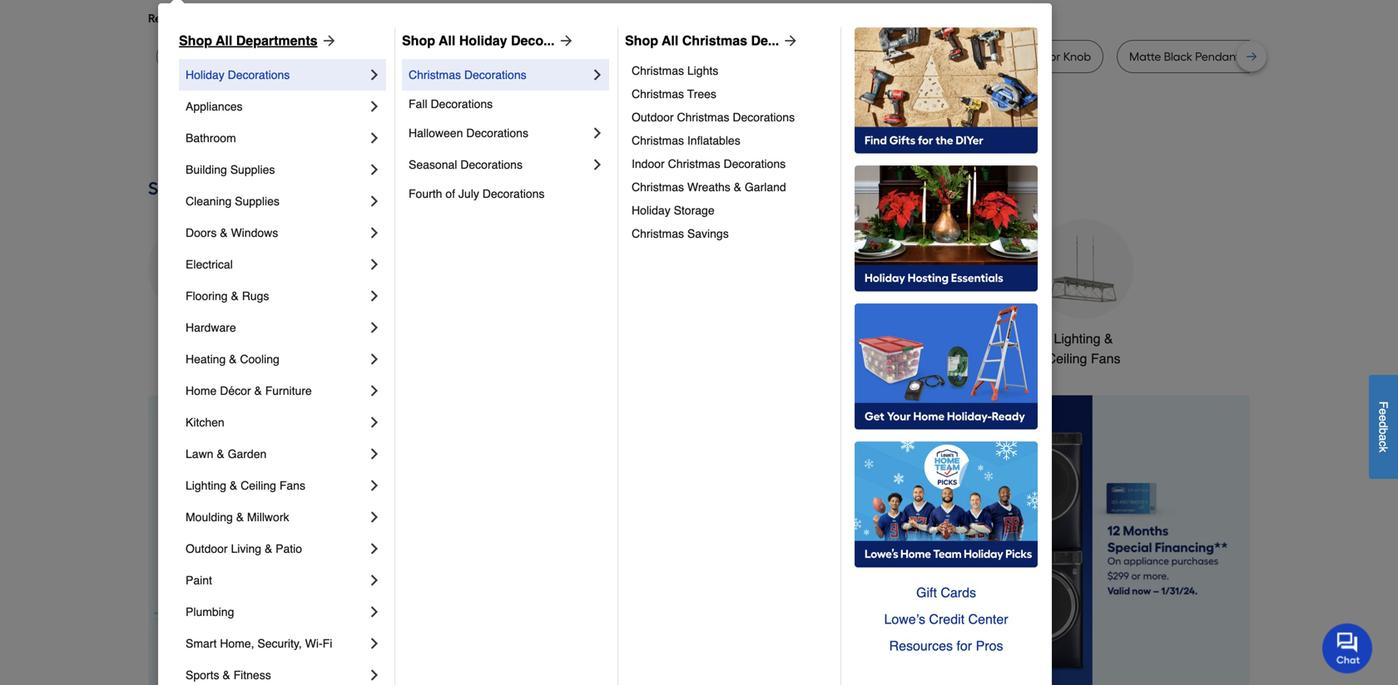 Task type: vqa. For each thing, say whether or not it's contained in the screenshot.
Status
no



Task type: describe. For each thing, give the bounding box(es) containing it.
patio
[[276, 543, 302, 556]]

f e e d b a c k button
[[1369, 375, 1399, 479]]

rugs
[[242, 290, 269, 303]]

seasonal decorations link
[[409, 149, 589, 181]]

kitchen for kitchen
[[186, 416, 225, 430]]

& inside button
[[1105, 331, 1113, 347]]

supplies for cleaning supplies
[[235, 195, 280, 208]]

faucets
[[578, 331, 625, 347]]

christmas for christmas inflatables
[[632, 134, 684, 147]]

chevron right image for hardware
[[366, 320, 383, 336]]

chevron right image for doors & windows
[[366, 225, 383, 241]]

lawn & garden
[[186, 448, 267, 461]]

living
[[231, 543, 261, 556]]

holiday storage
[[632, 204, 715, 217]]

shop all holiday deco...
[[402, 33, 555, 48]]

holiday for holiday storage
[[632, 204, 671, 217]]

scroll to item #2 image
[[805, 657, 845, 664]]

chevron right image for flooring & rugs
[[366, 288, 383, 305]]

appliances button
[[148, 219, 248, 349]]

plumbing
[[186, 606, 234, 619]]

faucet
[[489, 50, 525, 64]]

gift cards
[[917, 586, 976, 601]]

lowe's wishes you and your family a happy hanukkah. image
[[148, 117, 1250, 158]]

chevron right image for home décor & furniture
[[366, 383, 383, 400]]

foyer light
[[362, 50, 420, 64]]

uolfin
[[169, 50, 200, 64]]

christmas for christmas decorations
[[409, 68, 461, 82]]

red light fixture
[[564, 50, 651, 64]]

seasonal
[[409, 158, 457, 171]]

fall decorations link
[[409, 91, 606, 117]]

paint link
[[186, 565, 366, 597]]

decorations inside fall decorations link
[[431, 97, 493, 111]]

fourth of july decorations link
[[409, 181, 606, 207]]

shop all departments link
[[179, 31, 338, 51]]

sports
[[186, 669, 219, 683]]

outdoor christmas decorations link
[[632, 106, 829, 129]]

shop for shop all departments
[[179, 33, 212, 48]]

garden
[[228, 448, 267, 461]]

for left the pros
[[957, 639, 972, 654]]

chevron right image for kitchen
[[366, 415, 383, 431]]

christmas lights link
[[632, 59, 829, 82]]

holiday decorations
[[186, 68, 290, 82]]

f
[[1377, 402, 1391, 409]]

christmas inside shop all christmas de... link
[[682, 33, 748, 48]]

2 black from the left
[[1164, 50, 1193, 64]]

lowe's credit center link
[[855, 607, 1038, 634]]

chevron right image for christmas decorations
[[589, 67, 606, 83]]

deco...
[[511, 33, 555, 48]]

all for departments
[[216, 33, 233, 48]]

red
[[564, 50, 584, 64]]

1 vertical spatial fans
[[280, 480, 305, 493]]

get your home holiday-ready. image
[[855, 304, 1038, 430]]

millwork
[[247, 511, 289, 524]]

recommended searches for you
[[148, 11, 319, 25]]

arrow right image for shop all holiday deco...
[[555, 32, 575, 49]]

christmas wreaths & garland
[[632, 181, 786, 194]]

christmas decorations link
[[409, 59, 589, 91]]

doors
[[186, 226, 217, 240]]

fall decorations
[[409, 97, 493, 111]]

moulding & millwork
[[186, 511, 289, 524]]

christmas inflatables link
[[632, 129, 829, 152]]

arrow right image for shop all departments
[[318, 32, 338, 49]]

door
[[1035, 50, 1061, 64]]

you
[[300, 11, 319, 25]]

kitchen
[[786, 50, 825, 64]]

up to 30 percent off select major appliances. plus, save up to an extra $750 on major appliances. image
[[444, 396, 1250, 686]]

moulding
[[186, 511, 233, 524]]

wi-
[[305, 638, 323, 651]]

home,
[[220, 638, 254, 651]]

departments
[[236, 33, 318, 48]]

hardware
[[186, 321, 236, 335]]

chevron right image for lighting & ceiling fans
[[366, 478, 383, 494]]

center
[[969, 612, 1009, 628]]

all for holiday
[[439, 33, 456, 48]]

interior door knob
[[995, 50, 1091, 64]]

arrow right image for shop all christmas de...
[[779, 32, 799, 49]]

lawn
[[186, 448, 214, 461]]

home inside button
[[959, 331, 995, 347]]

trees
[[687, 87, 717, 101]]

decorations inside holiday decorations link
[[228, 68, 290, 82]]

christmas trees
[[632, 87, 717, 101]]

25 days of deals. don't miss deals every day. same-day delivery on in-stock orders placed by 2 p m. image
[[148, 396, 417, 686]]

indoor christmas decorations
[[632, 157, 786, 171]]

doors & windows
[[186, 226, 278, 240]]

building supplies
[[186, 163, 275, 176]]

fourth
[[409, 187, 442, 201]]

pendant light for kitchen island
[[690, 50, 860, 64]]

decorations inside christmas decorations link
[[464, 68, 527, 82]]

lighting & ceiling fans link
[[186, 470, 366, 502]]

1 light from the left
[[238, 50, 265, 64]]

home décor & furniture
[[186, 385, 312, 398]]

0 vertical spatial bathroom
[[186, 132, 236, 145]]

recommended searches for you heading
[[148, 10, 1250, 27]]

for inside heading
[[282, 11, 297, 25]]

f e e d b a c k
[[1377, 402, 1391, 453]]

fans inside button
[[1091, 351, 1121, 367]]

flooring
[[186, 290, 228, 303]]

chevron right image for halloween decorations
[[589, 125, 606, 142]]

island
[[828, 50, 860, 64]]

light for foyer light
[[393, 50, 420, 64]]

halloween
[[409, 127, 463, 140]]

0 vertical spatial holiday
[[459, 33, 507, 48]]

matte
[[1130, 50, 1161, 64]]

bathroom inside button
[[802, 331, 860, 347]]

arrow right image
[[1220, 541, 1236, 558]]

windows
[[231, 226, 278, 240]]

recommended
[[148, 11, 228, 25]]

chevron right image for moulding & millwork
[[366, 509, 383, 526]]

shop for shop all christmas de...
[[625, 33, 658, 48]]

cleaning supplies link
[[186, 186, 366, 217]]

shop for shop all holiday deco...
[[402, 33, 435, 48]]

d
[[1377, 422, 1391, 428]]

christmas for christmas savings
[[632, 227, 684, 241]]

1 vertical spatial lighting
[[186, 480, 226, 493]]

1 e from the top
[[1377, 409, 1391, 415]]

kitchen for kitchen faucets
[[530, 331, 574, 347]]

shop all holiday deco... link
[[402, 31, 575, 51]]

smart home, security, wi-fi link
[[186, 629, 366, 660]]

k
[[1377, 447, 1391, 453]]

chevron right image for paint
[[366, 573, 383, 589]]



Task type: locate. For each thing, give the bounding box(es) containing it.
lowe's
[[884, 612, 926, 628]]

3 shop from the left
[[625, 33, 658, 48]]

kitchen inside button
[[530, 331, 574, 347]]

1 shop from the left
[[179, 33, 212, 48]]

chevron right image for bathroom
[[366, 130, 383, 147]]

1 vertical spatial supplies
[[235, 195, 280, 208]]

credit
[[929, 612, 965, 628]]

fans
[[1091, 351, 1121, 367], [280, 480, 305, 493]]

shop
[[179, 33, 212, 48], [402, 33, 435, 48], [625, 33, 658, 48]]

light right the foyer
[[393, 50, 420, 64]]

decorations inside seasonal decorations link
[[461, 158, 523, 171]]

cards
[[941, 586, 976, 601]]

all for christmas
[[662, 33, 679, 48]]

chevron right image for plumbing
[[366, 604, 383, 621]]

1 black from the left
[[458, 50, 486, 64]]

appliances inside appliances button
[[166, 331, 231, 347]]

light for pendant light for kitchen island
[[737, 50, 764, 64]]

christmas for christmas trees
[[632, 87, 684, 101]]

1 horizontal spatial holiday
[[459, 33, 507, 48]]

2 vertical spatial holiday
[[632, 204, 671, 217]]

1 horizontal spatial fans
[[1091, 351, 1121, 367]]

2 e from the top
[[1377, 415, 1391, 422]]

1 vertical spatial appliances
[[166, 331, 231, 347]]

arrow right image up ceiling
[[318, 32, 338, 49]]

light right red
[[587, 50, 614, 64]]

arrow right image up pendant light for kitchen island
[[779, 32, 799, 49]]

2 horizontal spatial all
[[662, 33, 679, 48]]

smart inside button
[[920, 331, 955, 347]]

paint
[[186, 574, 212, 588]]

shop all christmas de...
[[625, 33, 779, 48]]

0 horizontal spatial black
[[458, 50, 486, 64]]

appliances link
[[186, 91, 366, 122]]

for left "you"
[[282, 11, 297, 25]]

christmas for christmas lights
[[632, 64, 684, 77]]

0 horizontal spatial all
[[216, 33, 233, 48]]

wreaths
[[688, 181, 731, 194]]

garland
[[745, 181, 786, 194]]

appliances up 'heating'
[[166, 331, 231, 347]]

christmas inflatables
[[632, 134, 741, 147]]

smart home
[[920, 331, 995, 347]]

heating & cooling
[[186, 353, 280, 366]]

christmas up indoor
[[632, 134, 684, 147]]

2 all from the left
[[439, 33, 456, 48]]

holiday
[[459, 33, 507, 48], [186, 68, 225, 82], [632, 204, 671, 217]]

decorations down halloween decorations link
[[461, 158, 523, 171]]

0 horizontal spatial kitchen
[[186, 416, 225, 430]]

2 light from the left
[[393, 50, 420, 64]]

decorations inside outdoor christmas decorations link
[[733, 111, 795, 124]]

1 arrow right image from the left
[[318, 32, 338, 49]]

shop 25 days of deals by category image
[[148, 175, 1250, 203]]

heating
[[186, 353, 226, 366]]

sports & fitness
[[186, 669, 271, 683]]

christmas
[[682, 33, 748, 48], [632, 64, 684, 77], [409, 68, 461, 82], [632, 87, 684, 101], [677, 111, 730, 124], [632, 134, 684, 147], [668, 157, 721, 171], [632, 181, 684, 194], [632, 227, 684, 241]]

foyer
[[362, 50, 390, 64]]

halloween decorations link
[[409, 117, 589, 149]]

& inside 'link'
[[229, 353, 237, 366]]

lighting & ceiling fans button
[[1034, 219, 1134, 369]]

1 horizontal spatial black
[[1164, 50, 1193, 64]]

shop up foyer light
[[402, 33, 435, 48]]

0 vertical spatial supplies
[[230, 163, 275, 176]]

fitness
[[234, 669, 271, 683]]

ceiling inside button
[[1047, 351, 1088, 367]]

1 horizontal spatial bathroom
[[802, 331, 860, 347]]

christmas inside christmas decorations link
[[409, 68, 461, 82]]

pendant right matte
[[1196, 50, 1240, 64]]

0 vertical spatial ceiling
[[1047, 351, 1088, 367]]

outdoor living & patio
[[186, 543, 302, 556]]

1 horizontal spatial ceiling
[[1047, 351, 1088, 367]]

chat invite button image
[[1323, 624, 1374, 674]]

holiday hosting essentials. image
[[855, 166, 1038, 292]]

lighting inside button
[[1054, 331, 1101, 347]]

christmas savings
[[632, 227, 729, 241]]

0 vertical spatial kitchen
[[530, 331, 574, 347]]

4 light from the left
[[737, 50, 764, 64]]

gift
[[917, 586, 937, 601]]

0 vertical spatial appliances
[[186, 100, 243, 113]]

0 horizontal spatial bathroom
[[186, 132, 236, 145]]

light for red light fixture
[[587, 50, 614, 64]]

decorations up garland
[[724, 157, 786, 171]]

1 horizontal spatial lighting & ceiling fans
[[1047, 331, 1121, 367]]

lighting
[[1054, 331, 1101, 347], [186, 480, 226, 493]]

fi
[[323, 638, 332, 651]]

holiday down uolfin
[[186, 68, 225, 82]]

outdoor down christmas trees
[[632, 111, 674, 124]]

1 horizontal spatial all
[[439, 33, 456, 48]]

all down recommended searches for you
[[216, 33, 233, 48]]

holiday up christmas savings
[[632, 204, 671, 217]]

christmas down holiday storage
[[632, 227, 684, 241]]

pendant up the lights
[[690, 50, 734, 64]]

decorations up "christmas inflatables" "link" at top
[[733, 111, 795, 124]]

cleaning
[[186, 195, 232, 208]]

light left cluster in the right top of the page
[[1243, 50, 1270, 64]]

0 vertical spatial lighting & ceiling fans
[[1047, 331, 1121, 367]]

supplies up cleaning supplies
[[230, 163, 275, 176]]

1 all from the left
[[216, 33, 233, 48]]

chevron right image for electrical
[[366, 256, 383, 273]]

christmas inside "christmas inflatables" "link"
[[632, 134, 684, 147]]

1 horizontal spatial lighting
[[1054, 331, 1101, 347]]

home
[[959, 331, 995, 347], [186, 385, 217, 398]]

3 arrow right image from the left
[[779, 32, 799, 49]]

decorations down christmas decorations
[[431, 97, 493, 111]]

for down departments
[[267, 50, 284, 64]]

2 horizontal spatial arrow right image
[[779, 32, 799, 49]]

decorations inside fourth of july decorations link
[[483, 187, 545, 201]]

a
[[1377, 435, 1391, 441]]

smart for smart home, security, wi-fi
[[186, 638, 217, 651]]

kitchen left faucets
[[530, 331, 574, 347]]

0 horizontal spatial holiday
[[186, 68, 225, 82]]

christmas down christmas lights at the top of the page
[[632, 87, 684, 101]]

all up christmas lights at the top of the page
[[662, 33, 679, 48]]

1 horizontal spatial kitchen
[[530, 331, 574, 347]]

seasonal decorations
[[409, 158, 523, 171]]

christmas for christmas wreaths & garland
[[632, 181, 684, 194]]

e
[[1377, 409, 1391, 415], [1377, 415, 1391, 422]]

lighting & ceiling fans inside button
[[1047, 331, 1121, 367]]

2 shop from the left
[[402, 33, 435, 48]]

arrow right image up red
[[555, 32, 575, 49]]

decorations
[[228, 68, 290, 82], [464, 68, 527, 82], [431, 97, 493, 111], [733, 111, 795, 124], [466, 127, 529, 140], [724, 157, 786, 171], [461, 158, 523, 171], [483, 187, 545, 201]]

christmas down indoor
[[632, 181, 684, 194]]

&
[[734, 181, 742, 194], [220, 226, 228, 240], [231, 290, 239, 303], [1105, 331, 1113, 347], [229, 353, 237, 366], [254, 385, 262, 398], [217, 448, 225, 461], [230, 480, 237, 493], [236, 511, 244, 524], [265, 543, 272, 556], [223, 669, 230, 683]]

0 horizontal spatial lighting
[[186, 480, 226, 493]]

lighting & ceiling fans
[[1047, 331, 1121, 367], [186, 480, 305, 493]]

decorations down the black faucet
[[464, 68, 527, 82]]

supplies up windows
[[235, 195, 280, 208]]

flooring & rugs
[[186, 290, 269, 303]]

3 light from the left
[[587, 50, 614, 64]]

arrow right image inside "shop all holiday deco..." link
[[555, 32, 575, 49]]

chevron right image for seasonal decorations
[[589, 157, 606, 173]]

1 vertical spatial outdoor
[[186, 543, 228, 556]]

5 light from the left
[[1243, 50, 1270, 64]]

1 vertical spatial home
[[186, 385, 217, 398]]

0 horizontal spatial lighting & ceiling fans
[[186, 480, 305, 493]]

1 vertical spatial bathroom
[[802, 331, 860, 347]]

decorations inside indoor christmas decorations link
[[724, 157, 786, 171]]

appliances inside appliances link
[[186, 100, 243, 113]]

chevron right image
[[366, 130, 383, 147], [589, 157, 606, 173], [366, 225, 383, 241], [366, 256, 383, 273], [366, 288, 383, 305], [366, 320, 383, 336], [366, 351, 383, 368], [366, 383, 383, 400], [366, 541, 383, 558], [366, 573, 383, 589], [366, 668, 383, 684]]

lights
[[688, 64, 719, 77]]

outdoor down moulding
[[186, 543, 228, 556]]

0 vertical spatial fans
[[1091, 351, 1121, 367]]

holiday storage link
[[632, 199, 829, 222]]

for down de...
[[767, 50, 783, 64]]

knob
[[1064, 50, 1091, 64]]

chandelier
[[898, 50, 957, 64]]

black right matte
[[1164, 50, 1193, 64]]

of
[[446, 187, 455, 201]]

christmas down "recommended searches for you" heading
[[682, 33, 748, 48]]

appliances down the holiday decorations
[[186, 100, 243, 113]]

1 vertical spatial smart
[[186, 638, 217, 651]]

lawn & garden link
[[186, 439, 366, 470]]

outdoor for outdoor living & patio
[[186, 543, 228, 556]]

heating & cooling link
[[186, 344, 366, 375]]

1 horizontal spatial shop
[[402, 33, 435, 48]]

halloween decorations
[[409, 127, 529, 140]]

0 horizontal spatial arrow right image
[[318, 32, 338, 49]]

3 all from the left
[[662, 33, 679, 48]]

outdoor for outdoor christmas decorations
[[632, 111, 674, 124]]

kitchen link
[[186, 407, 366, 439]]

all up christmas decorations
[[439, 33, 456, 48]]

electrical link
[[186, 249, 366, 281]]

b
[[1377, 428, 1391, 435]]

home décor & furniture link
[[186, 375, 366, 407]]

bathroom
[[186, 132, 236, 145], [802, 331, 860, 347]]

smart home button
[[907, 219, 1007, 349]]

kitchen up 'lawn'
[[186, 416, 225, 430]]

2 horizontal spatial holiday
[[632, 204, 671, 217]]

2 pendant from the left
[[1196, 50, 1240, 64]]

shop all departments
[[179, 33, 318, 48]]

0 vertical spatial outdoor
[[632, 111, 674, 124]]

kitchen faucets
[[530, 331, 625, 347]]

christmas inside "christmas savings" link
[[632, 227, 684, 241]]

chevron right image for lawn & garden
[[366, 446, 383, 463]]

shop up fixture
[[625, 33, 658, 48]]

decorations down seasonal decorations link
[[483, 187, 545, 201]]

1 vertical spatial ceiling
[[241, 480, 276, 493]]

1 horizontal spatial pendant
[[1196, 50, 1240, 64]]

christmas inside christmas lights link
[[632, 64, 684, 77]]

christmas inside outdoor christmas decorations link
[[677, 111, 730, 124]]

2 arrow right image from the left
[[555, 32, 575, 49]]

christmas trees link
[[632, 82, 829, 106]]

1 vertical spatial holiday
[[186, 68, 225, 82]]

0 horizontal spatial shop
[[179, 33, 212, 48]]

holiday for holiday decorations
[[186, 68, 225, 82]]

christmas up the fall decorations
[[409, 68, 461, 82]]

1 horizontal spatial smart
[[920, 331, 955, 347]]

outdoor
[[632, 111, 674, 124], [186, 543, 228, 556]]

2 horizontal spatial shop
[[625, 33, 658, 48]]

doors & windows link
[[186, 217, 366, 249]]

e up b
[[1377, 415, 1391, 422]]

0 horizontal spatial home
[[186, 385, 217, 398]]

christmas inside indoor christmas decorations link
[[668, 157, 721, 171]]

1 pendant from the left
[[690, 50, 734, 64]]

1 vertical spatial lighting & ceiling fans
[[186, 480, 305, 493]]

black down shop all holiday deco...
[[458, 50, 486, 64]]

shop up uolfin
[[179, 33, 212, 48]]

chevron right image for appliances
[[366, 98, 383, 115]]

light down shop all departments
[[238, 50, 265, 64]]

0 horizontal spatial fans
[[280, 480, 305, 493]]

e up d
[[1377, 409, 1391, 415]]

chevron right image for building supplies
[[366, 161, 383, 178]]

resources for pros
[[890, 639, 1004, 654]]

arrow right image inside shop all christmas de... link
[[779, 32, 799, 49]]

christmas down fixture
[[632, 64, 684, 77]]

smart for smart home
[[920, 331, 955, 347]]

christmas inside christmas wreaths & garland link
[[632, 181, 684, 194]]

decorations down light for ceiling at the left of the page
[[228, 68, 290, 82]]

storage
[[674, 204, 715, 217]]

ceiling
[[287, 50, 323, 64]]

chevron right image
[[366, 67, 383, 83], [589, 67, 606, 83], [366, 98, 383, 115], [589, 125, 606, 142], [366, 161, 383, 178], [366, 193, 383, 210], [366, 415, 383, 431], [366, 446, 383, 463], [366, 478, 383, 494], [366, 509, 383, 526], [366, 604, 383, 621], [366, 636, 383, 653]]

1 horizontal spatial arrow right image
[[555, 32, 575, 49]]

0 horizontal spatial pendant
[[690, 50, 734, 64]]

light down de...
[[737, 50, 764, 64]]

gift cards link
[[855, 580, 1038, 607]]

lowe's home team holiday picks. image
[[855, 442, 1038, 569]]

1 vertical spatial kitchen
[[186, 416, 225, 430]]

christmas wreaths & garland link
[[632, 176, 829, 199]]

kitchen
[[530, 331, 574, 347], [186, 416, 225, 430]]

savings
[[688, 227, 729, 241]]

de...
[[751, 33, 779, 48]]

chevron right image for outdoor living & patio
[[366, 541, 383, 558]]

cooling
[[240, 353, 280, 366]]

0 horizontal spatial outdoor
[[186, 543, 228, 556]]

resources
[[890, 639, 953, 654]]

arrow right image inside shop all departments link
[[318, 32, 338, 49]]

decorations inside halloween decorations link
[[466, 127, 529, 140]]

christmas down trees
[[677, 111, 730, 124]]

find gifts for the diyer. image
[[855, 27, 1038, 154]]

1 horizontal spatial home
[[959, 331, 995, 347]]

chevron right image for holiday decorations
[[366, 67, 383, 83]]

1 horizontal spatial outdoor
[[632, 111, 674, 124]]

christmas down "christmas inflatables"
[[668, 157, 721, 171]]

christmas inside christmas trees link
[[632, 87, 684, 101]]

security,
[[258, 638, 302, 651]]

chevron right image for smart home, security, wi-fi
[[366, 636, 383, 653]]

outdoor christmas decorations
[[632, 111, 795, 124]]

0 vertical spatial smart
[[920, 331, 955, 347]]

holiday up the black faucet
[[459, 33, 507, 48]]

lowe's credit center
[[884, 612, 1009, 628]]

cleaning supplies
[[186, 195, 280, 208]]

furniture
[[265, 385, 312, 398]]

supplies for building supplies
[[230, 163, 275, 176]]

0 vertical spatial lighting
[[1054, 331, 1101, 347]]

decorations down fall decorations link
[[466, 127, 529, 140]]

0 vertical spatial home
[[959, 331, 995, 347]]

chevron right image for cleaning supplies
[[366, 193, 383, 210]]

black
[[458, 50, 486, 64], [1164, 50, 1193, 64]]

chevron right image for heating & cooling
[[366, 351, 383, 368]]

arrow right image
[[318, 32, 338, 49], [555, 32, 575, 49], [779, 32, 799, 49]]

0 horizontal spatial smart
[[186, 638, 217, 651]]

smart home, security, wi-fi
[[186, 638, 332, 651]]

chevron right image for sports & fitness
[[366, 668, 383, 684]]

matte black pendant light cluster
[[1130, 50, 1310, 64]]

0 horizontal spatial ceiling
[[241, 480, 276, 493]]



